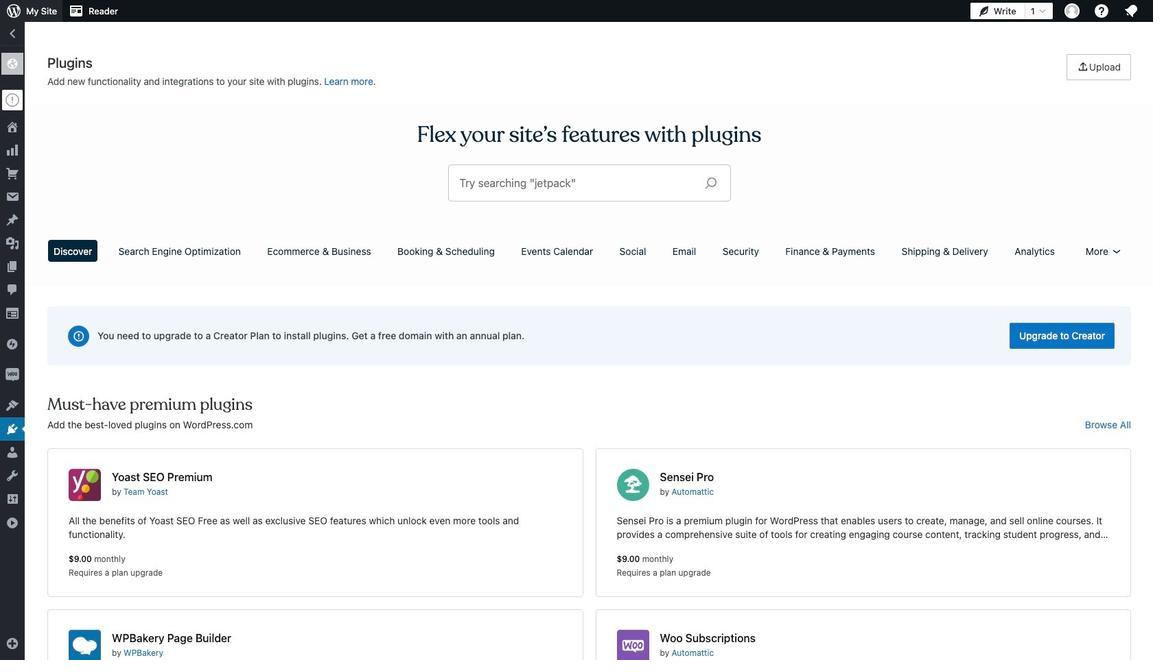 Task type: vqa. For each thing, say whether or not it's contained in the screenshot.
fourth list item from the bottom
no



Task type: locate. For each thing, give the bounding box(es) containing it.
1 vertical spatial img image
[[5, 369, 19, 382]]

main content
[[43, 54, 1136, 661]]

help image
[[1093, 3, 1110, 19]]

manage your notifications image
[[1123, 3, 1139, 19]]

0 vertical spatial img image
[[5, 338, 19, 351]]

2 img image from the top
[[5, 369, 19, 382]]

plugin icon image
[[69, 469, 101, 502], [617, 469, 649, 502], [69, 631, 101, 661], [617, 631, 649, 661]]

None search field
[[449, 165, 730, 201]]

1 img image from the top
[[5, 338, 19, 351]]

my profile image
[[1065, 3, 1080, 19]]

img image
[[5, 338, 19, 351], [5, 369, 19, 382]]



Task type: describe. For each thing, give the bounding box(es) containing it.
open search image
[[694, 174, 728, 193]]

Search search field
[[460, 165, 694, 201]]



